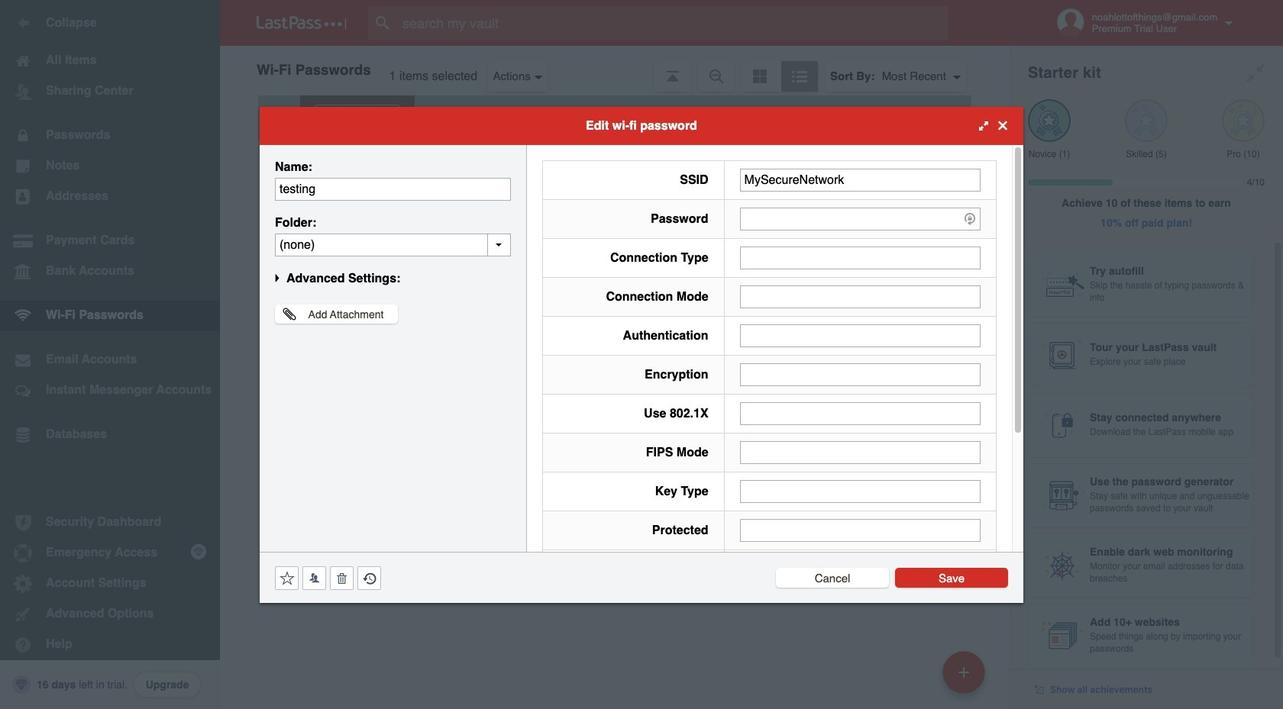 Task type: describe. For each thing, give the bounding box(es) containing it.
lastpass image
[[257, 16, 347, 30]]



Task type: vqa. For each thing, say whether or not it's contained in the screenshot.
dialog
yes



Task type: locate. For each thing, give the bounding box(es) containing it.
main navigation navigation
[[0, 0, 220, 710]]

None text field
[[740, 168, 981, 191], [275, 178, 511, 201], [275, 233, 511, 256], [740, 246, 981, 269], [740, 363, 981, 386], [740, 402, 981, 425], [740, 441, 981, 464], [740, 519, 981, 542], [740, 168, 981, 191], [275, 178, 511, 201], [275, 233, 511, 256], [740, 246, 981, 269], [740, 363, 981, 386], [740, 402, 981, 425], [740, 441, 981, 464], [740, 519, 981, 542]]

dialog
[[260, 107, 1024, 700]]

vault options navigation
[[220, 46, 1010, 92]]

None password field
[[740, 207, 981, 230]]

Search search field
[[368, 6, 979, 40]]

None text field
[[740, 285, 981, 308], [740, 324, 981, 347], [740, 480, 981, 503], [740, 285, 981, 308], [740, 324, 981, 347], [740, 480, 981, 503]]

new item image
[[959, 667, 970, 678]]

new item navigation
[[938, 647, 995, 710]]

search my vault text field
[[368, 6, 979, 40]]



